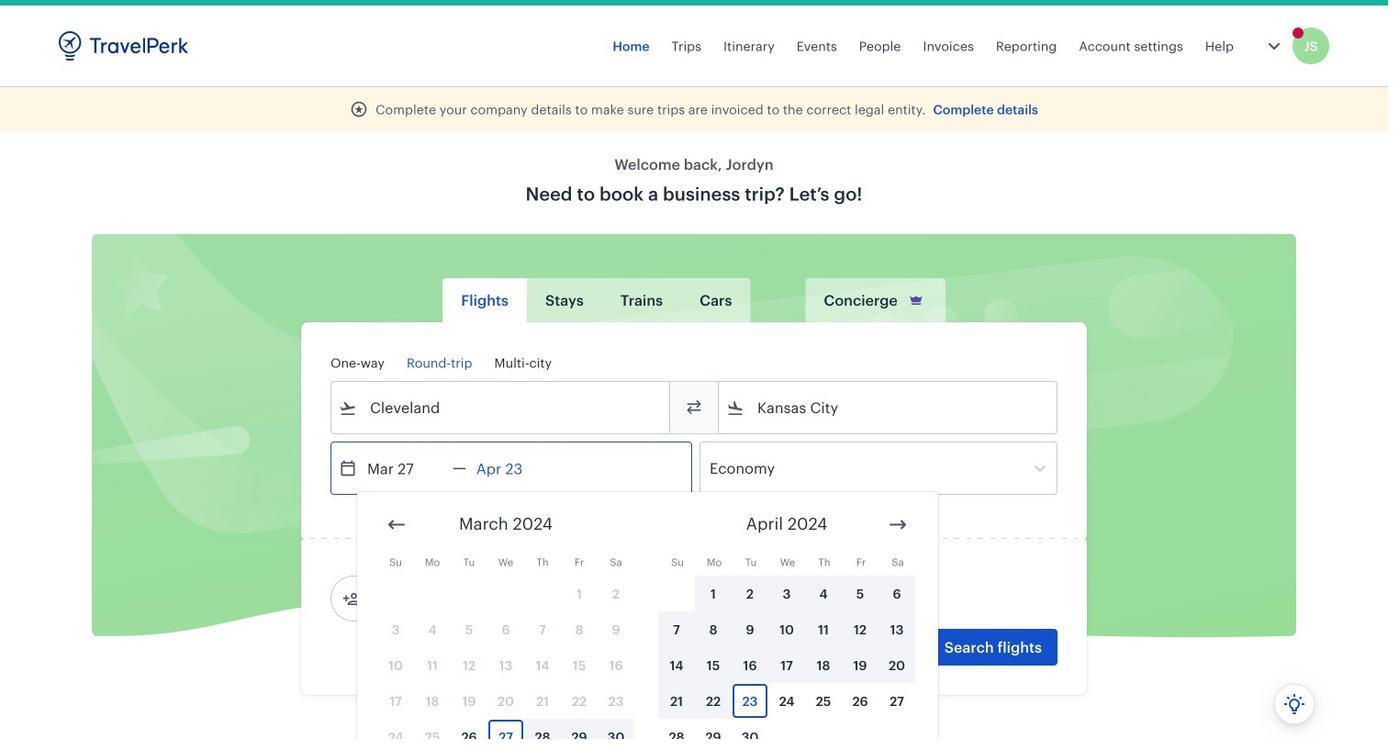 Task type: describe. For each thing, give the bounding box(es) containing it.
Add first traveler search field
[[361, 584, 552, 613]]

move forward to switch to the next month. image
[[887, 514, 909, 536]]

Depart text field
[[357, 442, 453, 494]]



Task type: locate. For each thing, give the bounding box(es) containing it.
To search field
[[745, 393, 1033, 422]]

calendar application
[[357, 492, 1388, 739]]

Return text field
[[466, 442, 562, 494]]

From search field
[[357, 393, 645, 422]]

move backward to switch to the previous month. image
[[386, 514, 408, 536]]



